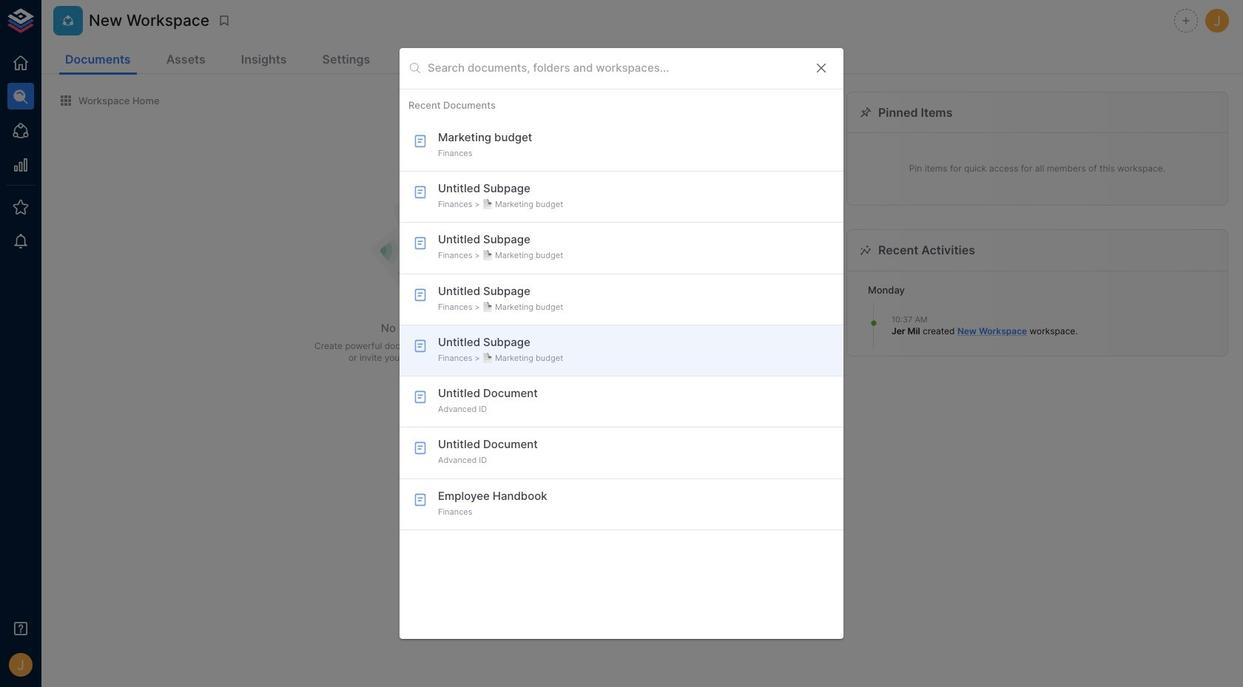 Task type: locate. For each thing, give the bounding box(es) containing it.
dialog
[[400, 48, 844, 639]]



Task type: describe. For each thing, give the bounding box(es) containing it.
bookmark image
[[218, 14, 231, 27]]

Search documents, folders and workspaces... text field
[[428, 57, 802, 80]]



Task type: vqa. For each thing, say whether or not it's contained in the screenshot.
help image
no



